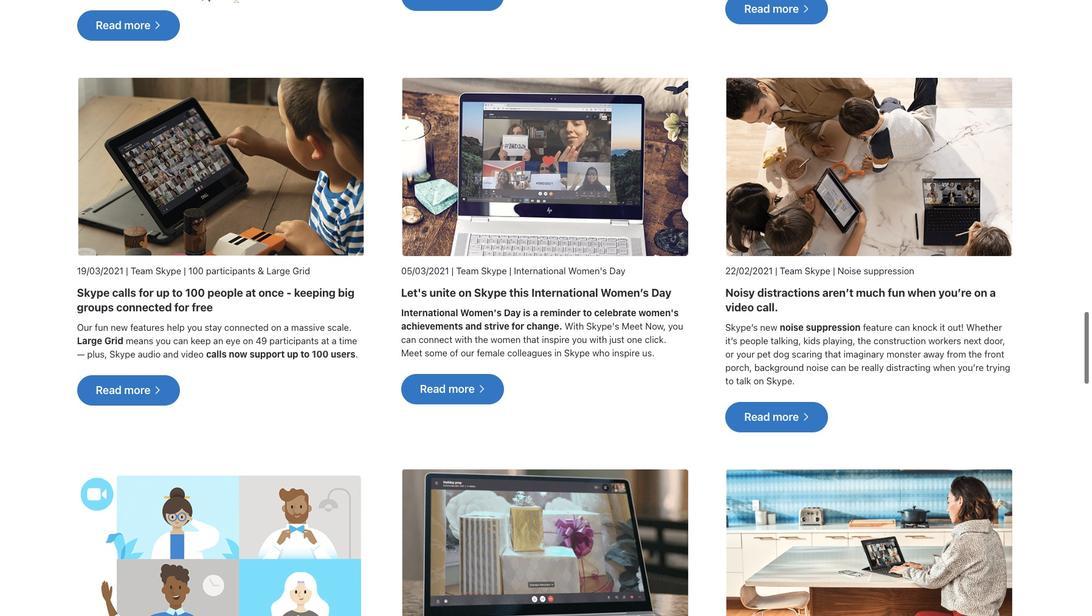 Task type: vqa. For each thing, say whether or not it's contained in the screenshot.
you're
yes



Task type: locate. For each thing, give the bounding box(es) containing it.
scaring
[[792, 349, 823, 360]]

0 vertical spatial video
[[726, 301, 755, 314]]

and
[[466, 321, 482, 332], [163, 349, 179, 360]]

2 vertical spatial for
[[512, 321, 525, 332]]

that inside 'feature can knock it out! whether it's people talking, kids playing, the construction workers next door, or your pet dog scaring that imaginary monster away from the front porch, background noise can be really distracting when you're trying to talk on skype.'
[[825, 349, 842, 360]]

you're up out!
[[939, 287, 973, 299]]

playing,
[[824, 335, 856, 346]]

noise inside 'feature can knock it out! whether it's people talking, kids playing, the construction workers next door, or your pet dog scaring that imaginary monster away from the front porch, background noise can be really distracting when you're trying to talk on skype.'
[[807, 362, 829, 373]]

0 vertical spatial day
[[610, 265, 626, 276]]

calls down an
[[206, 349, 227, 360]]

0 horizontal spatial video
[[181, 349, 204, 360]]

fun
[[888, 287, 906, 299], [95, 322, 108, 333]]

international for women's
[[514, 265, 566, 276]]

1 horizontal spatial fun
[[888, 287, 906, 299]]

 for skype calls for up to 100 people at once - keeping big groups connected for free
[[153, 386, 161, 394]]

1 vertical spatial inspire
[[613, 347, 640, 358]]

when
[[908, 287, 937, 299], [934, 362, 956, 373]]

| right the 19/03/2021
[[126, 265, 128, 276]]

read more  for skype calls for up to 100 people at once - keeping big groups connected for free
[[96, 384, 161, 397]]

with
[[565, 321, 584, 332]]

1 vertical spatial fun
[[95, 322, 108, 333]]

calls
[[112, 287, 136, 299], [206, 349, 227, 360]]

0 horizontal spatial team
[[131, 265, 153, 276]]

team for distractions
[[780, 265, 803, 276]]

and right audio
[[163, 349, 179, 360]]

at down scale.
[[321, 335, 330, 346]]

1 horizontal spatial team
[[457, 265, 479, 276]]

a up whether
[[991, 287, 997, 299]]

inspire up in
[[542, 334, 570, 345]]

to left talk
[[726, 375, 734, 386]]

connected up features
[[116, 301, 172, 314]]

or
[[726, 349, 735, 360]]

1 horizontal spatial connected
[[224, 322, 269, 333]]

knock
[[913, 322, 938, 333]]

participants up calls now support up to 100 users . on the bottom
[[270, 335, 319, 346]]

0 vertical spatial at
[[246, 287, 256, 299]]

video down "noisy"
[[726, 301, 755, 314]]

noise down scaring
[[807, 362, 829, 373]]

3 team from the left
[[780, 265, 803, 276]]

large right &
[[267, 265, 290, 276]]

1 new from the left
[[111, 322, 128, 333]]

talk
[[737, 375, 752, 386]]

fun right 'much'
[[888, 287, 906, 299]]

1 horizontal spatial for
[[174, 301, 189, 314]]

when up knock
[[908, 287, 937, 299]]

skype.
[[767, 375, 795, 386]]

connect
[[419, 334, 453, 345]]

meet up one
[[622, 321, 643, 332]]

| up distractions
[[776, 265, 778, 276]]

3 | from the left
[[452, 265, 454, 276]]

skype's new noise suppression
[[726, 322, 861, 333]]

can left connect at left bottom
[[401, 334, 417, 345]]

you inside the means you can keep an eye on 49 participants at a time — plus, skype audio and video
[[156, 335, 171, 346]]

calls up groups at the left of page
[[112, 287, 136, 299]]

users
[[331, 349, 356, 360]]

1 vertical spatial connected
[[224, 322, 269, 333]]

women's up the strive
[[461, 307, 502, 318]]

grid up plus,
[[105, 335, 123, 346]]

1 vertical spatial people
[[741, 335, 769, 346]]

1 vertical spatial meet
[[401, 347, 423, 358]]

the down next
[[969, 349, 983, 360]]

skype inside the means you can keep an eye on 49 participants at a time — plus, skype audio and video
[[110, 349, 135, 360]]

skype's meet now available from windows 10 taskbar image
[[77, 469, 365, 616]]

1 horizontal spatial that
[[825, 349, 842, 360]]

women
[[491, 334, 521, 345]]

grid
[[293, 265, 310, 276], [105, 335, 123, 346]]

100 for participants
[[188, 265, 204, 276]]

at left once
[[246, 287, 256, 299]]

0 vertical spatial grid
[[293, 265, 310, 276]]

video down keep on the bottom left of page
[[181, 349, 204, 360]]

skype right in
[[565, 347, 590, 358]]

0 vertical spatial up
[[156, 287, 170, 299]]

on inside noisy distractions aren't much fun when you're on a video call.
[[975, 287, 988, 299]]

0 horizontal spatial large
[[77, 335, 102, 346]]

1 | from the left
[[126, 265, 128, 276]]

1 horizontal spatial meet
[[622, 321, 643, 332]]

0 vertical spatial women's
[[569, 265, 607, 276]]

0 horizontal spatial and
[[163, 349, 179, 360]]

0 vertical spatial 100
[[188, 265, 204, 276]]

1 vertical spatial up
[[287, 349, 299, 360]]

really
[[862, 362, 885, 373]]

1 vertical spatial large
[[77, 335, 102, 346]]

you up keep on the bottom left of page
[[187, 322, 202, 333]]

0 vertical spatial you're
[[939, 287, 973, 299]]

0 vertical spatial for
[[139, 287, 154, 299]]

1 horizontal spatial day
[[610, 265, 626, 276]]

and left the strive
[[466, 321, 482, 332]]

distracting
[[887, 362, 931, 373]]

1 vertical spatial video
[[181, 349, 204, 360]]

1 vertical spatial international
[[532, 287, 599, 299]]

0 horizontal spatial at
[[246, 287, 256, 299]]

for down is
[[512, 321, 525, 332]]

1 vertical spatial grid
[[105, 335, 123, 346]]

up inside skype calls for up to 100 people at once - keeping big groups connected for free
[[156, 287, 170, 299]]

space jam lola image
[[227, 0, 246, 3]]

2 vertical spatial day
[[504, 307, 521, 318]]

on up calls now support up to 100 users . on the bottom
[[271, 322, 282, 333]]

0 horizontal spatial participants
[[206, 265, 256, 276]]

team up distractions
[[780, 265, 803, 276]]

0 vertical spatial that
[[523, 334, 540, 345]]

2 new from the left
[[761, 322, 778, 333]]

kids
[[804, 335, 821, 346]]

free
[[192, 301, 213, 314]]

when down away
[[934, 362, 956, 373]]

0 vertical spatial international
[[514, 265, 566, 276]]

day up women's
[[652, 287, 672, 299]]

0 vertical spatial people
[[208, 287, 243, 299]]

grid up keeping at left
[[293, 265, 310, 276]]

that down 'playing,'
[[825, 349, 842, 360]]

noise
[[780, 322, 804, 333], [807, 362, 829, 373]]

is
[[524, 307, 531, 318]]

2 team from the left
[[457, 265, 479, 276]]

once
[[259, 287, 284, 299]]

skype down means
[[110, 349, 135, 360]]

suppression
[[864, 265, 915, 276], [807, 322, 861, 333]]

on up whether
[[975, 287, 988, 299]]

0 horizontal spatial for
[[139, 287, 154, 299]]

0 vertical spatial when
[[908, 287, 937, 299]]

0 vertical spatial participants
[[206, 265, 256, 276]]

connected up eye
[[224, 322, 269, 333]]

read
[[745, 3, 771, 16], [96, 19, 122, 32], [420, 383, 446, 396], [96, 384, 122, 397], [745, 411, 771, 424]]

a left massive
[[284, 322, 289, 333]]

0 horizontal spatial inspire
[[542, 334, 570, 345]]

a inside noisy distractions aren't much fun when you're on a video call.
[[991, 287, 997, 299]]

1 vertical spatial noise
[[807, 362, 829, 373]]

1 vertical spatial participants
[[270, 335, 319, 346]]

1 vertical spatial women's
[[461, 307, 502, 318]]

help
[[167, 322, 185, 333]]

more for skype calls for up to 100 people at once - keeping big groups connected for free
[[124, 384, 151, 397]]

can down help on the bottom of the page
[[173, 335, 188, 346]]

| up this
[[510, 265, 512, 276]]

suppression up 'playing,'
[[807, 322, 861, 333]]

more
[[773, 3, 800, 16], [124, 19, 151, 32], [449, 383, 475, 396], [124, 384, 151, 397], [773, 411, 800, 424]]

you inside our fun new features help you stay connected on a massive scale. large grid
[[187, 322, 202, 333]]

aren't
[[823, 287, 854, 299]]

a inside 'international women's day is a reminder to celebrate women's achievements and strive for change.'
[[533, 307, 538, 318]]

1 team from the left
[[131, 265, 153, 276]]

women's up the women's
[[569, 265, 607, 276]]

1 horizontal spatial and
[[466, 321, 482, 332]]

let's unite on skype this international women's day
[[401, 287, 672, 299]]

it
[[941, 322, 946, 333]]

0 horizontal spatial suppression
[[807, 322, 861, 333]]

with
[[455, 334, 473, 345], [590, 334, 607, 345]]

noise
[[838, 265, 862, 276]]

the up the female
[[475, 334, 489, 345]]

stay
[[205, 322, 222, 333]]

of
[[450, 347, 459, 358]]

just
[[610, 334, 625, 345]]

female
[[477, 347, 505, 358]]

a inside the means you can keep an eye on 49 participants at a time — plus, skype audio and video
[[332, 335, 337, 346]]

1 vertical spatial for
[[174, 301, 189, 314]]

0 horizontal spatial up
[[156, 287, 170, 299]]

call.
[[757, 301, 779, 314]]

0 vertical spatial suppression
[[864, 265, 915, 276]]

participants left &
[[206, 265, 256, 276]]

1 horizontal spatial up
[[287, 349, 299, 360]]

suppression up 'much'
[[864, 265, 915, 276]]

day for 05/03/2021 | team skype | international women's day
[[610, 265, 626, 276]]

the inside with skype's meet now, you can connect with the women that inspire you with just one click. meet some of our female colleagues in skype who inspire us.
[[475, 334, 489, 345]]

international for women's
[[532, 287, 599, 299]]

new down call.
[[761, 322, 778, 333]]

you're down 'from' at bottom right
[[959, 362, 985, 373]]

read for skype calls for up to 100 people at once - keeping big groups connected for free
[[96, 384, 122, 397]]

a right is
[[533, 307, 538, 318]]

at inside skype calls for up to 100 people at once - keeping big groups connected for free
[[246, 287, 256, 299]]

0 horizontal spatial meet
[[401, 347, 423, 358]]

grid inside our fun new features help you stay connected on a massive scale. large grid
[[105, 335, 123, 346]]

people up your
[[741, 335, 769, 346]]

a left time
[[332, 335, 337, 346]]

connected
[[116, 301, 172, 314], [224, 322, 269, 333]]

international up 'reminder'
[[532, 287, 599, 299]]

celebrate
[[595, 307, 637, 318]]

audio
[[138, 349, 161, 360]]

this
[[510, 287, 529, 299]]

team right the 19/03/2021
[[131, 265, 153, 276]]

2 horizontal spatial team
[[780, 265, 803, 276]]

for left free
[[174, 301, 189, 314]]

people
[[208, 287, 243, 299], [741, 335, 769, 346]]

day up the women's
[[610, 265, 626, 276]]

1 horizontal spatial noise
[[807, 362, 829, 373]]

4 | from the left
[[510, 265, 512, 276]]

0 horizontal spatial the
[[475, 334, 489, 345]]

0 vertical spatial inspire
[[542, 334, 570, 345]]

the up imaginary
[[858, 335, 872, 346]]

100 inside skype calls for up to 100 people at once - keeping big groups connected for free
[[185, 287, 205, 299]]

&
[[258, 265, 264, 276]]

to up with
[[583, 307, 592, 318]]

large down our
[[77, 335, 102, 346]]

international up achievements
[[401, 307, 458, 318]]

1 vertical spatial and
[[163, 349, 179, 360]]

100 for people
[[185, 287, 205, 299]]

0 vertical spatial and
[[466, 321, 482, 332]]

meet left some
[[401, 347, 423, 358]]

on right talk
[[754, 375, 765, 386]]

1 horizontal spatial at
[[321, 335, 330, 346]]

new up means
[[111, 322, 128, 333]]

.
[[356, 349, 358, 360]]

up for support
[[287, 349, 299, 360]]

| up unite
[[452, 265, 454, 276]]

read for let's unite on skype this international women's day
[[420, 383, 446, 396]]

2 vertical spatial 100
[[312, 349, 329, 360]]

noisy distractions aren't much fun when you're on a video call.
[[726, 287, 997, 314]]

people up free
[[208, 287, 243, 299]]

out!
[[948, 322, 965, 333]]

up
[[156, 287, 170, 299], [287, 349, 299, 360]]

1 horizontal spatial new
[[761, 322, 778, 333]]


[[802, 5, 810, 13], [153, 21, 161, 29], [478, 385, 486, 393], [153, 386, 161, 394], [802, 413, 810, 421]]

inspire down one
[[613, 347, 640, 358]]

100 left users
[[312, 349, 329, 360]]

skype up groups at the left of page
[[77, 287, 110, 299]]

one
[[627, 334, 643, 345]]

| left noise
[[834, 265, 836, 276]]

participants
[[206, 265, 256, 276], [270, 335, 319, 346]]

0 horizontal spatial calls
[[112, 287, 136, 299]]

1 vertical spatial at
[[321, 335, 330, 346]]

0 vertical spatial meet
[[622, 321, 643, 332]]

at
[[246, 287, 256, 299], [321, 335, 330, 346]]

that up colleagues
[[523, 334, 540, 345]]

day for let's unite on skype this international women's day
[[652, 287, 672, 299]]

0 horizontal spatial grid
[[105, 335, 123, 346]]

| up skype calls for up to 100 people at once - keeping big groups connected for free
[[184, 265, 186, 276]]

1 vertical spatial when
[[934, 362, 956, 373]]

2 with from the left
[[590, 334, 607, 345]]

1 vertical spatial suppression
[[807, 322, 861, 333]]

for up features
[[139, 287, 154, 299]]

0 horizontal spatial connected
[[116, 301, 172, 314]]

2 vertical spatial international
[[401, 307, 458, 318]]

a
[[991, 287, 997, 299], [533, 307, 538, 318], [284, 322, 289, 333], [332, 335, 337, 346]]

read more 
[[745, 3, 810, 16], [96, 19, 161, 32], [420, 383, 486, 396], [96, 384, 161, 397], [745, 411, 810, 424]]

100 up free
[[185, 287, 205, 299]]

up up help on the bottom of the page
[[156, 287, 170, 299]]

2 horizontal spatial the
[[969, 349, 983, 360]]

5 | from the left
[[776, 265, 778, 276]]

0 horizontal spatial new
[[111, 322, 128, 333]]

with up our
[[455, 334, 473, 345]]

team right 05/03/2021
[[457, 265, 479, 276]]

0 vertical spatial calls
[[112, 287, 136, 299]]

international
[[514, 265, 566, 276], [532, 287, 599, 299], [401, 307, 458, 318]]

0 horizontal spatial day
[[504, 307, 521, 318]]

0 vertical spatial noise
[[780, 322, 804, 333]]

skype's
[[726, 322, 758, 333]]

day left is
[[504, 307, 521, 318]]

skype up skype calls for up to 100 people at once - keeping big groups connected for free
[[156, 265, 181, 276]]

1 horizontal spatial inspire
[[613, 347, 640, 358]]

skype inside with skype's meet now, you can connect with the women that inspire you with just one click. meet some of our female colleagues in skype who inspire us.
[[565, 347, 590, 358]]

0 horizontal spatial women's
[[461, 307, 502, 318]]

on left 49
[[243, 335, 253, 346]]

inspire
[[542, 334, 570, 345], [613, 347, 640, 358]]

us.
[[643, 347, 655, 358]]

to inside skype calls for up to 100 people at once - keeping big groups connected for free
[[172, 287, 183, 299]]

for
[[139, 287, 154, 299], [174, 301, 189, 314], [512, 321, 525, 332]]

people inside skype calls for up to 100 people at once - keeping big groups connected for free
[[208, 287, 243, 299]]

women's
[[569, 265, 607, 276], [461, 307, 502, 318]]

participants inside the means you can keep an eye on 49 participants at a time — plus, skype audio and video
[[270, 335, 319, 346]]

now,
[[646, 321, 666, 332]]

with up who
[[590, 334, 607, 345]]

0 horizontal spatial fun
[[95, 322, 108, 333]]

big
[[338, 287, 355, 299]]

1 horizontal spatial calls
[[206, 349, 227, 360]]

1 vertical spatial calls
[[206, 349, 227, 360]]

1 horizontal spatial with
[[590, 334, 607, 345]]

1 vertical spatial you're
[[959, 362, 985, 373]]

on inside our fun new features help you stay connected on a massive scale. large grid
[[271, 322, 282, 333]]

you down with
[[573, 334, 588, 345]]

up right support
[[287, 349, 299, 360]]

for inside 'international women's day is a reminder to celebrate women's achievements and strive for change.'
[[512, 321, 525, 332]]

1 vertical spatial 100
[[185, 287, 205, 299]]

1 vertical spatial day
[[652, 287, 672, 299]]

2 horizontal spatial for
[[512, 321, 525, 332]]

construction
[[874, 335, 927, 346]]

1 horizontal spatial participants
[[270, 335, 319, 346]]

1 horizontal spatial large
[[267, 265, 290, 276]]

you down help on the bottom of the page
[[156, 335, 171, 346]]

1 horizontal spatial people
[[741, 335, 769, 346]]

—
[[77, 349, 85, 360]]

0 vertical spatial connected
[[116, 301, 172, 314]]

much
[[857, 287, 886, 299]]

calls now support up to 100 users .
[[206, 349, 358, 360]]

0 horizontal spatial people
[[208, 287, 243, 299]]

100 up skype calls for up to 100 people at once - keeping big groups connected for free
[[188, 265, 204, 276]]

fun right our
[[95, 322, 108, 333]]

0 horizontal spatial with
[[455, 334, 473, 345]]

now
[[229, 349, 248, 360]]

1 vertical spatial that
[[825, 349, 842, 360]]

0 vertical spatial fun
[[888, 287, 906, 299]]

0 horizontal spatial that
[[523, 334, 540, 345]]

1 horizontal spatial video
[[726, 301, 755, 314]]

international up 'let's unite on skype this international women's day'
[[514, 265, 566, 276]]

noise up talking,
[[780, 322, 804, 333]]

2 horizontal spatial day
[[652, 287, 672, 299]]

day inside 'international women's day is a reminder to celebrate women's achievements and strive for change.'
[[504, 307, 521, 318]]

to down 19/03/2021 | team skype | 100 participants & large grid
[[172, 287, 183, 299]]

plus,
[[87, 349, 107, 360]]



Task type: describe. For each thing, give the bounding box(es) containing it.
time
[[339, 335, 357, 346]]

our
[[77, 322, 92, 333]]

49
[[256, 335, 267, 346]]

women's
[[601, 287, 649, 299]]

imaginary
[[844, 349, 885, 360]]

kid and parent are playing with their friends on a skype call image
[[77, 77, 365, 257]]

on inside the means you can keep an eye on 49 participants at a time — plus, skype audio and video
[[243, 335, 253, 346]]

fun inside our fun new features help you stay connected on a massive scale. large grid
[[95, 322, 108, 333]]

our
[[461, 347, 475, 358]]

at inside the means you can keep an eye on 49 participants at a time — plus, skype audio and video
[[321, 335, 330, 346]]

colleagues
[[508, 347, 552, 358]]

scale.
[[328, 322, 352, 333]]

calls inside skype calls for up to 100 people at once - keeping big groups connected for free
[[112, 287, 136, 299]]

women's
[[639, 307, 679, 318]]

and inside the means you can keep an eye on 49 participants at a time — plus, skype audio and video
[[163, 349, 179, 360]]

door,
[[985, 335, 1006, 346]]

skype up 'let's unite on skype this international women's day'
[[481, 265, 507, 276]]

keep
[[191, 335, 211, 346]]

05/03/2021 | team skype | international women's day
[[401, 265, 626, 276]]

when inside noisy distractions aren't much fun when you're on a video call.
[[908, 287, 937, 299]]

read for noisy distractions aren't much fun when you're on a video call.
[[745, 411, 771, 424]]

1 horizontal spatial grid
[[293, 265, 310, 276]]

skype calls for up to 100 people at once - keeping big groups connected for free
[[77, 287, 355, 314]]

connected inside skype calls for up to 100 people at once - keeping big groups connected for free
[[116, 301, 172, 314]]

in
[[555, 347, 562, 358]]

means
[[126, 335, 153, 346]]

massive
[[291, 322, 325, 333]]

100 for users
[[312, 349, 329, 360]]

a inside our fun new features help you stay connected on a massive scale. large grid
[[284, 322, 289, 333]]

groups
[[77, 301, 114, 314]]

noisy
[[726, 287, 755, 299]]

skype up aren't
[[805, 265, 831, 276]]

skype left this
[[475, 287, 507, 299]]

19/03/2021 | team skype | 100 participants & large grid
[[77, 265, 310, 276]]

reminder
[[541, 307, 581, 318]]

more for let's unite on skype this international women's day
[[449, 383, 475, 396]]

05/03/2021
[[401, 265, 449, 276]]

it's
[[726, 335, 738, 346]]

women's inside 'international women's day is a reminder to celebrate women's achievements and strive for change.'
[[461, 307, 502, 318]]

from
[[948, 349, 967, 360]]

to inside 'feature can knock it out! whether it's people talking, kids playing, the construction workers next door, or your pet dog scaring that imaginary monster away from the front porch, background noise can be really distracting when you're trying to talk on skype.'
[[726, 375, 734, 386]]

monster
[[887, 349, 922, 360]]

22/02/2021
[[726, 265, 773, 276]]

away
[[924, 349, 945, 360]]

with skype's meet now, you can connect with the women that inspire you with just one click. meet some of our female colleagues in skype who inspire us.
[[401, 321, 684, 358]]

read more  for noisy distractions aren't much fun when you're on a video call.
[[745, 411, 810, 424]]

19/03/2021
[[77, 265, 124, 276]]

whether
[[967, 322, 1003, 333]]

talking,
[[771, 335, 802, 346]]

on right unite
[[459, 287, 472, 299]]

0 vertical spatial large
[[267, 265, 290, 276]]

video inside noisy distractions aren't much fun when you're on a video call.
[[726, 301, 755, 314]]

large inside our fun new features help you stay connected on a massive scale. large grid
[[77, 335, 102, 346]]

to inside 'international women's day is a reminder to celebrate women's achievements and strive for change.'
[[583, 307, 592, 318]]

skype inside skype calls for up to 100 people at once - keeping big groups connected for free
[[77, 287, 110, 299]]

feature
[[864, 322, 893, 333]]

some
[[425, 347, 448, 358]]

international women's day is a reminder to celebrate women's achievements and strive for change.
[[401, 307, 679, 332]]

feature can knock it out! whether it's people talking, kids playing, the construction workers next door, or your pet dog scaring that imaginary monster away from the front porch, background noise can be really distracting when you're trying to talk on skype.
[[726, 322, 1011, 386]]

front
[[985, 349, 1005, 360]]

you're inside noisy distractions aren't much fun when you're on a video call.
[[939, 287, 973, 299]]

can inside the means you can keep an eye on 49 participants at a time — plus, skype audio and video
[[173, 335, 188, 346]]

you right now, at the right
[[669, 321, 684, 332]]

2 | from the left
[[184, 265, 186, 276]]

let's
[[401, 287, 427, 299]]

means you can keep an eye on 49 participants at a time — plus, skype audio and video
[[77, 335, 357, 360]]

can left be
[[832, 362, 847, 373]]

to down massive
[[301, 349, 310, 360]]

people inside 'feature can knock it out! whether it's people talking, kids playing, the construction workers next door, or your pet dog scaring that imaginary monster away from the front porch, background noise can be really distracting when you're trying to talk on skype.'
[[741, 335, 769, 346]]

video inside the means you can keep an eye on 49 participants at a time — plus, skype audio and video
[[181, 349, 204, 360]]

22/02/2021 | team skype | noise suppression
[[726, 265, 915, 276]]

distractions
[[758, 287, 821, 299]]

skype's
[[587, 321, 620, 332]]

dog
[[774, 349, 790, 360]]

more for noisy distractions aren't much fun when you're on a video call.
[[773, 411, 800, 424]]

eye
[[226, 335, 241, 346]]

you're inside 'feature can knock it out! whether it's people talking, kids playing, the construction workers next door, or your pet dog scaring that imaginary monster away from the front porch, background noise can be really distracting when you're trying to talk on skype.'
[[959, 362, 985, 373]]

1 horizontal spatial women's
[[569, 265, 607, 276]]

1 with from the left
[[455, 334, 473, 345]]

achievements
[[401, 321, 463, 332]]

and inside 'international women's day is a reminder to celebrate women's achievements and strive for change.'
[[466, 321, 482, 332]]

0 horizontal spatial noise
[[780, 322, 804, 333]]

pet
[[758, 349, 772, 360]]

 for noisy distractions aren't much fun when you're on a video call.
[[802, 413, 810, 421]]

new feature raise your hand in skype now available image
[[726, 469, 1014, 616]]

your
[[737, 349, 755, 360]]

team for calls
[[131, 265, 153, 276]]

change.
[[527, 321, 563, 332]]

6 | from the left
[[834, 265, 836, 276]]

-
[[287, 287, 292, 299]]

that inside with skype's meet now, you can connect with the women that inspire you with just one click. meet some of our female colleagues in skype who inspire us.
[[523, 334, 540, 345]]

trying
[[987, 362, 1011, 373]]

unite
[[430, 287, 456, 299]]

be
[[849, 362, 860, 373]]

team for unite
[[457, 265, 479, 276]]

international women's day call with skype women image
[[401, 77, 689, 257]]

background
[[755, 362, 805, 373]]

fun inside noisy distractions aren't much fun when you're on a video call.
[[888, 287, 906, 299]]

support
[[250, 349, 285, 360]]

international inside 'international women's day is a reminder to celebrate women's achievements and strive for change.'
[[401, 307, 458, 318]]

who
[[593, 347, 610, 358]]

next
[[964, 335, 982, 346]]

read more  for let's unite on skype this international women's day
[[420, 383, 486, 396]]

keeping
[[294, 287, 336, 299]]

can up construction
[[896, 322, 911, 333]]

features
[[130, 322, 165, 333]]

new inside our fun new features help you stay connected on a massive scale. large grid
[[111, 322, 128, 333]]

workers
[[929, 335, 962, 346]]

when inside 'feature can knock it out! whether it's people talking, kids playing, the construction workers next door, or your pet dog scaring that imaginary monster away from the front porch, background noise can be really distracting when you're trying to talk on skype.'
[[934, 362, 956, 373]]

an
[[213, 335, 223, 346]]

strive
[[485, 321, 510, 332]]

spacejam lebron james image
[[196, 0, 215, 3]]

1 horizontal spatial suppression
[[864, 265, 915, 276]]

click.
[[645, 334, 667, 345]]

use noise suppression feature on skype when kids are around image
[[726, 77, 1014, 257]]

our fun new features help you stay connected on a massive scale. large grid
[[77, 322, 352, 346]]

up for for
[[156, 287, 170, 299]]

on inside 'feature can knock it out! whether it's people talking, kids playing, the construction workers next door, or your pet dog scaring that imaginary monster away from the front porch, background noise can be really distracting when you're trying to talk on skype.'
[[754, 375, 765, 386]]

 for let's unite on skype this international women's day
[[478, 385, 486, 393]]

can inside with skype's meet now, you can connect with the women that inspire you with just one click. meet some of our female colleagues in skype who inspire us.
[[401, 334, 417, 345]]

skype with holiday spirit. christmas call on skype image
[[401, 469, 689, 616]]

connected inside our fun new features help you stay connected on a massive scale. large grid
[[224, 322, 269, 333]]

1 horizontal spatial the
[[858, 335, 872, 346]]



